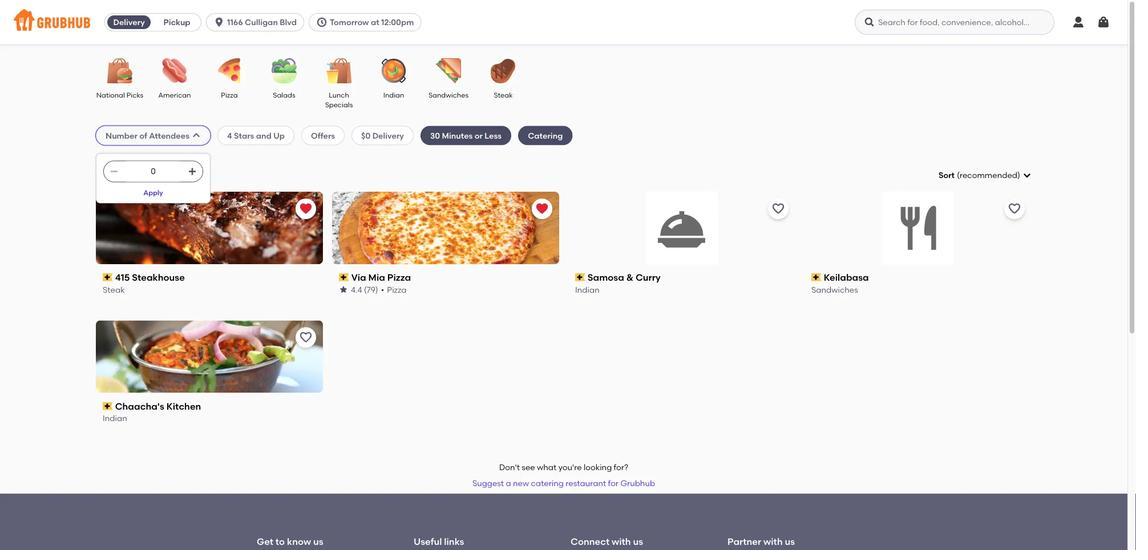 Task type: describe. For each thing, give the bounding box(es) containing it.
delivery inside 5 results main content
[[373, 131, 404, 140]]

see
[[522, 463, 535, 472]]

saved restaurant button for via mia pizza
[[532, 199, 553, 219]]

tomorrow
[[330, 17, 369, 27]]

1 vertical spatial pizza
[[387, 272, 411, 283]]

tomorrow at 12:00pm
[[330, 17, 414, 27]]

(
[[957, 170, 960, 180]]

specials
[[325, 101, 353, 109]]

attendees
[[149, 131, 189, 140]]

number
[[106, 131, 137, 140]]

•
[[381, 285, 384, 294]]

$0 delivery
[[361, 131, 404, 140]]

suggest
[[473, 479, 504, 488]]

1 vertical spatial sandwiches
[[812, 285, 858, 294]]

delivery inside delivery button
[[113, 17, 145, 27]]

keilabasa
[[824, 272, 869, 283]]

saved restaurant button for 415 steakhouse
[[296, 199, 316, 219]]

svg image inside tomorrow at 12:00pm button
[[316, 17, 328, 28]]

5 results
[[96, 169, 139, 182]]

$0
[[361, 131, 371, 140]]

pizza image
[[209, 58, 249, 83]]

catering
[[528, 131, 563, 140]]

4
[[227, 131, 232, 140]]

steakhouse
[[132, 272, 185, 283]]

with for partner
[[764, 536, 783, 547]]

keilabasa link
[[812, 271, 1025, 284]]

grubhub
[[621, 479, 655, 488]]

number of attendees
[[106, 131, 189, 140]]

lunch specials
[[325, 91, 353, 109]]

results
[[105, 169, 139, 182]]

Search for food, convenience, alcohol... search field
[[855, 10, 1055, 35]]

minutes
[[442, 131, 473, 140]]

subscription pass image for chaacha's kitchen
[[103, 402, 113, 410]]

30 minutes or less
[[430, 131, 502, 140]]

samosa & curry link
[[575, 271, 789, 284]]

lunch specials image
[[319, 58, 359, 83]]

national picks
[[96, 91, 143, 99]]

saved restaurant image for via mia pizza
[[535, 202, 549, 216]]

5
[[96, 169, 102, 182]]

partner
[[728, 536, 762, 547]]

to
[[276, 536, 285, 547]]

recommended
[[960, 170, 1018, 180]]

us for partner with us
[[785, 536, 795, 547]]

415
[[115, 272, 130, 283]]

offers
[[311, 131, 335, 140]]

4.4
[[351, 285, 362, 294]]

useful links
[[414, 536, 464, 547]]

samosa & curry logo image
[[646, 192, 718, 264]]

of
[[139, 131, 147, 140]]

with for connect
[[612, 536, 631, 547]]

at
[[371, 17, 379, 27]]

samosa & curry
[[588, 272, 661, 283]]

less
[[485, 131, 502, 140]]

star icon image
[[339, 285, 348, 294]]

restaurant
[[566, 479, 606, 488]]

svg image inside 1166 culligan blvd button
[[214, 17, 225, 28]]

pickup button
[[153, 13, 201, 31]]

&
[[627, 272, 634, 283]]

you're
[[559, 463, 582, 472]]

chaacha's kitchen logo image
[[96, 321, 323, 393]]

national picks image
[[100, 58, 140, 83]]

don't
[[499, 463, 520, 472]]

keilabasa logo image
[[882, 192, 955, 264]]

1 vertical spatial steak
[[103, 285, 125, 294]]

0 vertical spatial steak
[[494, 91, 513, 99]]

Input item quantity number field
[[124, 161, 182, 182]]

suggest a new catering restaurant for grubhub button
[[467, 473, 660, 494]]

new
[[513, 479, 529, 488]]

up
[[274, 131, 285, 140]]

via mia pizza logo image
[[332, 192, 559, 264]]

415 steakhouse
[[115, 272, 185, 283]]

national
[[96, 91, 125, 99]]

chaacha's kitchen
[[115, 401, 201, 412]]

indian image
[[374, 58, 414, 83]]

1166
[[227, 17, 243, 27]]



Task type: vqa. For each thing, say whether or not it's contained in the screenshot.
Tomorrow
yes



Task type: locate. For each thing, give the bounding box(es) containing it.
0 vertical spatial pizza
[[221, 91, 238, 99]]

0 vertical spatial subscription pass image
[[575, 273, 585, 281]]

american
[[158, 91, 191, 99]]

main navigation navigation
[[0, 0, 1128, 45]]

1 horizontal spatial save this restaurant image
[[1008, 202, 1022, 216]]

delivery right $0
[[373, 131, 404, 140]]

0 horizontal spatial save this restaurant button
[[296, 327, 316, 348]]

0 horizontal spatial saved restaurant image
[[299, 202, 313, 216]]

2 saved restaurant button from the left
[[532, 199, 553, 219]]

salads
[[273, 91, 295, 99]]

picks
[[127, 91, 143, 99]]

pickup
[[164, 17, 190, 27]]

pizza up the • pizza
[[387, 272, 411, 283]]

1166 culligan blvd button
[[206, 13, 309, 31]]

2 us from the left
[[633, 536, 643, 547]]

4.4 (79)
[[351, 285, 378, 294]]

sandwiches down sandwiches image
[[429, 91, 469, 99]]

us right the connect
[[633, 536, 643, 547]]

what
[[537, 463, 557, 472]]

get to know us
[[257, 536, 323, 547]]

2 vertical spatial indian
[[103, 414, 127, 423]]

1 horizontal spatial save this restaurant button
[[768, 199, 789, 219]]

1 horizontal spatial saved restaurant button
[[532, 199, 553, 219]]

with right 'partner' at right
[[764, 536, 783, 547]]

0 horizontal spatial subscription pass image
[[103, 273, 113, 281]]

0 vertical spatial indian
[[383, 91, 404, 99]]

1 horizontal spatial steak
[[494, 91, 513, 99]]

2 horizontal spatial save this restaurant button
[[1005, 199, 1025, 219]]

or
[[475, 131, 483, 140]]

pizza
[[221, 91, 238, 99], [387, 272, 411, 283], [387, 285, 407, 294]]

svg image
[[1072, 15, 1086, 29], [1097, 15, 1111, 29], [316, 17, 328, 28], [192, 131, 201, 140], [110, 167, 119, 176]]

sandwiches down keilabasa
[[812, 285, 858, 294]]

save this restaurant image
[[772, 202, 785, 216], [1008, 202, 1022, 216]]

indian for samosa & curry
[[575, 285, 600, 294]]

1 horizontal spatial with
[[764, 536, 783, 547]]

subscription pass image
[[575, 273, 585, 281], [103, 402, 113, 410]]

30
[[430, 131, 440, 140]]

save this restaurant image
[[299, 331, 313, 345]]

subscription pass image inside samosa & curry link
[[575, 273, 585, 281]]

subscription pass image up star icon
[[339, 273, 349, 281]]

know
[[287, 536, 311, 547]]

subscription pass image inside 415 steakhouse "link"
[[103, 273, 113, 281]]

subscription pass image inside via mia pizza link
[[339, 273, 349, 281]]

1 horizontal spatial saved restaurant image
[[535, 202, 549, 216]]

partner with us
[[728, 536, 795, 547]]

get
[[257, 536, 273, 547]]

1 subscription pass image from the left
[[103, 273, 113, 281]]

culligan
[[245, 17, 278, 27]]

1 vertical spatial indian
[[575, 285, 600, 294]]

1 us from the left
[[313, 536, 323, 547]]

415 steakhouse link
[[103, 271, 316, 284]]

subscription pass image left 415
[[103, 273, 113, 281]]

looking
[[584, 463, 612, 472]]

and
[[256, 131, 272, 140]]

0 horizontal spatial indian
[[103, 414, 127, 423]]

delivery button
[[105, 13, 153, 31]]

subscription pass image left keilabasa
[[812, 273, 822, 281]]

1 horizontal spatial us
[[633, 536, 643, 547]]

samosa
[[588, 272, 624, 283]]

pizza down the pizza image
[[221, 91, 238, 99]]

connect with us
[[571, 536, 643, 547]]

5 results main content
[[0, 45, 1128, 550]]

steak down steak image
[[494, 91, 513, 99]]

subscription pass image inside chaacha's kitchen link
[[103, 402, 113, 410]]

0 horizontal spatial saved restaurant button
[[296, 199, 316, 219]]

via
[[351, 272, 366, 283]]

0 horizontal spatial steak
[[103, 285, 125, 294]]

1 save this restaurant image from the left
[[772, 202, 785, 216]]

mia
[[369, 272, 385, 283]]

1166 culligan blvd
[[227, 17, 297, 27]]

indian down the "samosa"
[[575, 285, 600, 294]]

save this restaurant button
[[768, 199, 789, 219], [1005, 199, 1025, 219], [296, 327, 316, 348]]

0 vertical spatial delivery
[[113, 17, 145, 27]]

us right 'partner' at right
[[785, 536, 795, 547]]

subscription pass image for 415
[[103, 273, 113, 281]]

curry
[[636, 272, 661, 283]]

tomorrow at 12:00pm button
[[309, 13, 426, 31]]

save this restaurant button for keilabasa
[[1005, 199, 1025, 219]]

3 us from the left
[[785, 536, 795, 547]]

indian down indian image
[[383, 91, 404, 99]]

save this restaurant image for keilabasa
[[1008, 202, 1022, 216]]

12:00pm
[[381, 17, 414, 27]]

0 horizontal spatial delivery
[[113, 17, 145, 27]]

1 horizontal spatial subscription pass image
[[575, 273, 585, 281]]

subscription pass image left chaacha's
[[103, 402, 113, 410]]

0 horizontal spatial save this restaurant image
[[772, 202, 785, 216]]

via mia pizza link
[[339, 271, 553, 284]]

don't see what you're looking for?
[[499, 463, 629, 472]]

a
[[506, 479, 511, 488]]

blvd
[[280, 17, 297, 27]]

us for connect with us
[[633, 536, 643, 547]]

links
[[444, 536, 464, 547]]

indian for chaacha's kitchen
[[103, 414, 127, 423]]

us right know
[[313, 536, 323, 547]]

save this restaurant image for samosa & curry
[[772, 202, 785, 216]]

save this restaurant button for chaacha's kitchen
[[296, 327, 316, 348]]

steak image
[[483, 58, 523, 83]]

sandwiches image
[[429, 58, 469, 83]]

for?
[[614, 463, 629, 472]]

via mia pizza
[[351, 272, 411, 283]]

(79)
[[364, 285, 378, 294]]

steak down 415
[[103, 285, 125, 294]]

subscription pass image for via
[[339, 273, 349, 281]]

2 horizontal spatial subscription pass image
[[812, 273, 822, 281]]

delivery left pickup "button"
[[113, 17, 145, 27]]

us
[[313, 536, 323, 547], [633, 536, 643, 547], [785, 536, 795, 547]]

sort ( recommended )
[[939, 170, 1021, 180]]

suggest a new catering restaurant for grubhub
[[473, 479, 655, 488]]

american image
[[155, 58, 195, 83]]

lunch
[[329, 91, 349, 99]]

None field
[[939, 170, 1032, 181]]

1 saved restaurant image from the left
[[299, 202, 313, 216]]

sort
[[939, 170, 955, 180]]

delivery
[[113, 17, 145, 27], [373, 131, 404, 140]]

1 saved restaurant button from the left
[[296, 199, 316, 219]]

• pizza
[[381, 285, 407, 294]]

saved restaurant image for 415 steakhouse
[[299, 202, 313, 216]]

stars
[[234, 131, 254, 140]]

2 horizontal spatial indian
[[575, 285, 600, 294]]

415 steakhouse logo image
[[96, 192, 323, 264]]

subscription pass image for samosa & curry
[[575, 273, 585, 281]]

apply
[[143, 188, 163, 197]]

salads image
[[264, 58, 304, 83]]

none field containing sort
[[939, 170, 1032, 181]]

for
[[608, 479, 619, 488]]

0 horizontal spatial subscription pass image
[[103, 402, 113, 410]]

saved restaurant image
[[299, 202, 313, 216], [535, 202, 549, 216]]

useful
[[414, 536, 442, 547]]

1 vertical spatial subscription pass image
[[103, 402, 113, 410]]

0 horizontal spatial sandwiches
[[429, 91, 469, 99]]

connect
[[571, 536, 610, 547]]

3 subscription pass image from the left
[[812, 273, 822, 281]]

2 save this restaurant image from the left
[[1008, 202, 1022, 216]]

apply button
[[138, 182, 168, 203]]

svg image
[[214, 17, 225, 28], [864, 17, 876, 28], [188, 167, 197, 176], [1023, 171, 1032, 180]]

1 with from the left
[[612, 536, 631, 547]]

chaacha's kitchen link
[[103, 400, 316, 413]]

1 horizontal spatial sandwiches
[[812, 285, 858, 294]]

1 horizontal spatial subscription pass image
[[339, 273, 349, 281]]

1 horizontal spatial indian
[[383, 91, 404, 99]]

indian down chaacha's
[[103, 414, 127, 423]]

subscription pass image left the "samosa"
[[575, 273, 585, 281]]

1 horizontal spatial delivery
[[373, 131, 404, 140]]

)
[[1018, 170, 1021, 180]]

2 vertical spatial pizza
[[387, 285, 407, 294]]

4 stars and up
[[227, 131, 285, 140]]

2 with from the left
[[764, 536, 783, 547]]

2 horizontal spatial us
[[785, 536, 795, 547]]

subscription pass image
[[103, 273, 113, 281], [339, 273, 349, 281], [812, 273, 822, 281]]

indian
[[383, 91, 404, 99], [575, 285, 600, 294], [103, 414, 127, 423]]

2 subscription pass image from the left
[[339, 273, 349, 281]]

pizza right •
[[387, 285, 407, 294]]

2 saved restaurant image from the left
[[535, 202, 549, 216]]

0 vertical spatial sandwiches
[[429, 91, 469, 99]]

0 horizontal spatial us
[[313, 536, 323, 547]]

chaacha's
[[115, 401, 164, 412]]

saved restaurant button
[[296, 199, 316, 219], [532, 199, 553, 219]]

1 vertical spatial delivery
[[373, 131, 404, 140]]

0 horizontal spatial with
[[612, 536, 631, 547]]

none field inside 5 results main content
[[939, 170, 1032, 181]]

kitchen
[[167, 401, 201, 412]]

save this restaurant button for samosa & curry
[[768, 199, 789, 219]]

with
[[612, 536, 631, 547], [764, 536, 783, 547]]

catering
[[531, 479, 564, 488]]

with right the connect
[[612, 536, 631, 547]]

subscription pass image inside keilabasa link
[[812, 273, 822, 281]]



